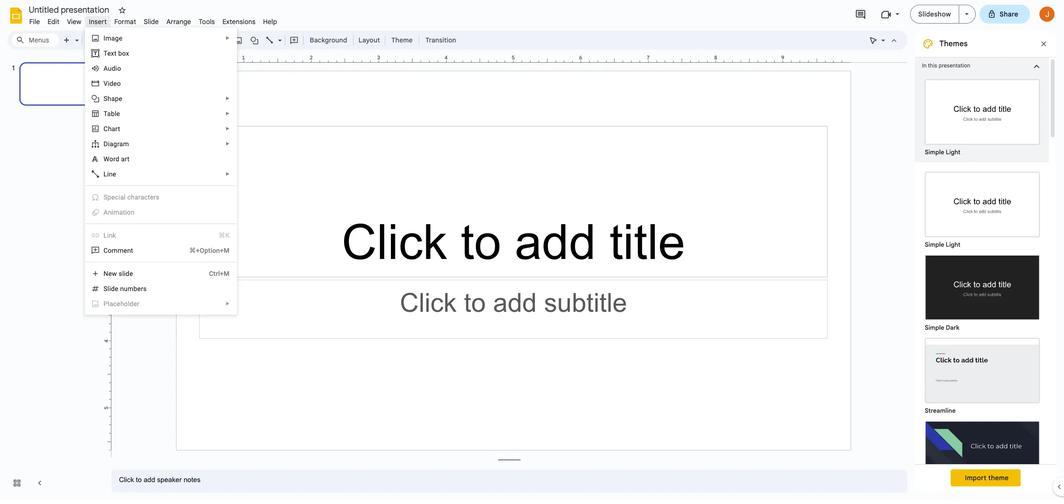Task type: locate. For each thing, give the bounding box(es) containing it.
ment
[[118, 247, 133, 255]]

light
[[946, 148, 961, 156], [946, 241, 961, 249]]

ew
[[108, 270, 117, 278]]

Simple Light radio
[[921, 75, 1045, 158]]

slid e numbers
[[104, 285, 147, 293]]

► inside menu item
[[226, 301, 230, 307]]

le
[[115, 110, 120, 118]]

simple light for simple light radio
[[925, 241, 961, 249]]

extensions
[[223, 17, 256, 26]]

co
[[104, 247, 112, 255]]

0 vertical spatial a
[[104, 65, 108, 72]]

a for u
[[104, 65, 108, 72]]

a left dio at left
[[104, 65, 108, 72]]

theme button
[[387, 33, 417, 47]]

1 light from the top
[[946, 148, 961, 156]]

help
[[263, 17, 277, 26]]

b
[[111, 110, 115, 118]]

1 simple from the top
[[925, 148, 945, 156]]

slideshow
[[919, 10, 952, 18]]

option group containing simple light
[[916, 163, 1050, 501]]

new slide with layout image
[[73, 34, 79, 37]]

a down spe
[[104, 209, 108, 216]]

n
[[104, 270, 108, 278]]

ta
[[104, 110, 111, 118]]

h
[[108, 125, 112, 133]]

light inside radio
[[946, 241, 961, 249]]

animation a element
[[104, 209, 137, 216]]

table b element
[[104, 110, 123, 118]]

navigation
[[0, 53, 104, 501]]

►
[[226, 35, 230, 41], [226, 96, 230, 101], [226, 111, 230, 116], [226, 126, 230, 131], [226, 141, 230, 146], [226, 171, 230, 177], [226, 301, 230, 307]]

simple for simple light radio
[[925, 241, 945, 249]]

► for d iagram
[[226, 141, 230, 146]]

2 menu item from the top
[[91, 208, 230, 217]]

line
[[104, 171, 116, 178]]

► for i mage
[[226, 35, 230, 41]]

shape image
[[249, 34, 260, 47]]

shape s element
[[104, 95, 125, 103]]

2 vertical spatial simple
[[925, 324, 945, 332]]

menu
[[62, 27, 237, 501]]

numbers
[[120, 285, 147, 293]]

2 light from the top
[[946, 241, 961, 249]]

menu bar containing file
[[26, 12, 281, 28]]

menu item containing p
[[91, 299, 230, 309]]

Focus radio
[[921, 417, 1045, 500]]

chart h element
[[104, 125, 123, 133]]

s
[[104, 95, 108, 103]]

menu inside themes application
[[62, 27, 237, 501]]

video v element
[[104, 80, 124, 87]]

c h art
[[104, 125, 120, 133]]

► for s hape
[[226, 96, 230, 101]]

7 ► from the top
[[226, 301, 230, 307]]

e
[[115, 285, 118, 293]]

menu bar inside 'menu bar' banner
[[26, 12, 281, 28]]

art right ord
[[121, 155, 130, 163]]

0 vertical spatial simple
[[925, 148, 945, 156]]

1 simple light from the top
[[925, 148, 961, 156]]

ext
[[107, 50, 117, 57]]

simple
[[925, 148, 945, 156], [925, 241, 945, 249], [925, 324, 945, 332]]

insert menu item
[[85, 16, 111, 27]]

image i element
[[104, 34, 125, 42]]

u
[[108, 65, 112, 72]]

1 horizontal spatial art
[[121, 155, 130, 163]]

mode and view toolbar
[[866, 31, 902, 50]]

option group
[[916, 163, 1050, 501]]

layout
[[359, 36, 380, 44]]

0 horizontal spatial art
[[112, 125, 120, 133]]

i mage
[[104, 34, 122, 42]]

0 vertical spatial light
[[946, 148, 961, 156]]

light for simple light option
[[946, 148, 961, 156]]

ord
[[109, 155, 119, 163]]

comment m element
[[104, 247, 136, 255]]

layout button
[[356, 33, 383, 47]]

3 simple from the top
[[925, 324, 945, 332]]

themes application
[[0, 0, 1065, 501]]

import
[[966, 474, 987, 483]]

t ext box
[[104, 50, 129, 57]]

1 ► from the top
[[226, 35, 230, 41]]

themes section
[[916, 31, 1057, 501]]

2 simple light from the top
[[925, 241, 961, 249]]

slid
[[104, 285, 115, 293]]

simple for simple dark 'radio'
[[925, 324, 945, 332]]

menu bar
[[26, 12, 281, 28]]

simple light
[[925, 148, 961, 156], [925, 241, 961, 249]]

a
[[104, 65, 108, 72], [104, 209, 108, 216]]

navigation inside themes application
[[0, 53, 104, 501]]

background
[[310, 36, 347, 44]]

c
[[104, 125, 108, 133]]

slide
[[119, 270, 133, 278]]

art
[[112, 125, 120, 133], [121, 155, 130, 163]]

3 menu item from the top
[[91, 231, 230, 240]]

a u dio
[[104, 65, 121, 72]]

3 ► from the top
[[226, 111, 230, 116]]

2 ► from the top
[[226, 96, 230, 101]]

streamline
[[925, 407, 956, 415]]

light for simple light radio
[[946, 241, 961, 249]]

edit menu item
[[44, 16, 63, 27]]

1 vertical spatial simple light
[[925, 241, 961, 249]]

slideshow button
[[911, 5, 960, 24]]

0 vertical spatial simple light
[[925, 148, 961, 156]]

2 simple from the top
[[925, 241, 945, 249]]

ial
[[119, 194, 126, 201]]

box
[[118, 50, 129, 57]]

4 ► from the top
[[226, 126, 230, 131]]

edit
[[48, 17, 59, 26]]

special characters c element
[[104, 194, 162, 201]]

in
[[923, 62, 927, 69]]

1 menu item from the top
[[91, 193, 230, 202]]

simple inside option
[[925, 148, 945, 156]]

themes
[[940, 39, 968, 49]]

theme
[[392, 36, 413, 44]]

text box t element
[[104, 50, 132, 57]]

1 vertical spatial a
[[104, 209, 108, 216]]

share
[[1000, 10, 1019, 18]]

menu item down characters
[[91, 208, 230, 217]]

spe c ial characters
[[104, 194, 160, 201]]

5 ► from the top
[[226, 141, 230, 146]]

n ew slide
[[104, 270, 133, 278]]

simple light inside option
[[925, 148, 961, 156]]

light inside option
[[946, 148, 961, 156]]

1 vertical spatial art
[[121, 155, 130, 163]]

0 vertical spatial art
[[112, 125, 120, 133]]

2 a from the top
[[104, 209, 108, 216]]

extensions menu item
[[219, 16, 259, 27]]

1 vertical spatial light
[[946, 241, 961, 249]]

simple light inside radio
[[925, 241, 961, 249]]

a for nimation
[[104, 209, 108, 216]]

Streamline radio
[[921, 334, 1045, 417]]

menu containing i
[[62, 27, 237, 501]]

diagram d element
[[104, 140, 132, 148]]

line q element
[[104, 171, 119, 178]]

simple dark
[[925, 324, 960, 332]]

simple inside radio
[[925, 241, 945, 249]]

menu item up ment
[[91, 231, 230, 240]]

iagram
[[108, 140, 129, 148]]

⌘k
[[219, 232, 230, 240]]

menu item down numbers
[[91, 299, 230, 309]]

Simple Dark radio
[[921, 250, 1045, 334]]

in this presentation tab
[[916, 57, 1050, 75]]

menu item
[[91, 193, 230, 202], [91, 208, 230, 217], [91, 231, 230, 240], [91, 299, 230, 309]]

4 menu item from the top
[[91, 299, 230, 309]]

1 a from the top
[[104, 65, 108, 72]]

menu item up nimation
[[91, 193, 230, 202]]

simple inside 'radio'
[[925, 324, 945, 332]]

1 vertical spatial simple
[[925, 241, 945, 249]]

art right c
[[112, 125, 120, 133]]

lin
[[104, 232, 113, 240]]

main toolbar
[[34, 0, 461, 418]]



Task type: vqa. For each thing, say whether or not it's contained in the screenshot.


Task type: describe. For each thing, give the bounding box(es) containing it.
word art w element
[[104, 155, 132, 163]]

slide menu item
[[140, 16, 163, 27]]

mage
[[105, 34, 122, 42]]

view menu item
[[63, 16, 85, 27]]

t
[[104, 50, 107, 57]]

Simple Light radio
[[921, 167, 1045, 501]]

new slide n element
[[104, 270, 136, 278]]

characters
[[127, 194, 160, 201]]

presentation options image
[[965, 13, 969, 15]]

arrange menu item
[[163, 16, 195, 27]]

► for art
[[226, 126, 230, 131]]

help menu item
[[259, 16, 281, 27]]

import theme
[[966, 474, 1009, 483]]

placeholder p element
[[104, 300, 142, 308]]

nimation
[[108, 209, 135, 216]]

ta b le
[[104, 110, 120, 118]]

laceholder
[[108, 300, 139, 308]]

audio u element
[[104, 65, 124, 72]]

dio
[[112, 65, 121, 72]]

⌘k element
[[207, 231, 230, 240]]

slide
[[144, 17, 159, 26]]

simple for simple light option
[[925, 148, 945, 156]]

tools
[[199, 17, 215, 26]]

arrange
[[166, 17, 191, 26]]

art for w ord art
[[121, 155, 130, 163]]

menu item containing spe
[[91, 193, 230, 202]]

p laceholder
[[104, 300, 139, 308]]

menu item containing lin
[[91, 231, 230, 240]]

in this presentation
[[923, 62, 971, 69]]

hape
[[108, 95, 122, 103]]

format
[[114, 17, 136, 26]]

► for le
[[226, 111, 230, 116]]

transition
[[426, 36, 456, 44]]

lin k
[[104, 232, 116, 240]]

m
[[112, 247, 118, 255]]

6 ► from the top
[[226, 171, 230, 177]]

menu item containing a
[[91, 208, 230, 217]]

insert
[[89, 17, 107, 26]]

menu bar banner
[[0, 0, 1065, 501]]

⌘+option+m element
[[178, 246, 230, 256]]

w ord art
[[104, 155, 130, 163]]

w
[[104, 155, 109, 163]]

p
[[104, 300, 108, 308]]

dark
[[946, 324, 960, 332]]

d iagram
[[104, 140, 129, 148]]

co m ment
[[104, 247, 133, 255]]

ideo
[[108, 80, 121, 87]]

spe
[[104, 194, 115, 201]]

option group inside themes section
[[916, 163, 1050, 501]]

tools menu item
[[195, 16, 219, 27]]

v
[[104, 80, 108, 87]]

Rename text field
[[26, 4, 115, 15]]

ctrl+m
[[209, 270, 230, 278]]

select line image
[[276, 34, 282, 37]]

⌘+option+m
[[189, 247, 230, 255]]

s hape
[[104, 95, 122, 103]]

file
[[29, 17, 40, 26]]

theme
[[989, 474, 1009, 483]]

slide numbers e element
[[104, 285, 150, 293]]

d
[[104, 140, 108, 148]]

v ideo
[[104, 80, 121, 87]]

focus image
[[926, 422, 1040, 486]]

share button
[[980, 5, 1031, 24]]

view
[[67, 17, 81, 26]]

ctrl+m element
[[198, 269, 230, 279]]

file menu item
[[26, 16, 44, 27]]

c
[[115, 194, 119, 201]]

Star checkbox
[[116, 4, 129, 17]]

insert image image
[[233, 34, 244, 47]]

format menu item
[[111, 16, 140, 27]]

k
[[113, 232, 116, 240]]

import theme button
[[951, 470, 1021, 487]]

presentation
[[939, 62, 971, 69]]

art for c h art
[[112, 125, 120, 133]]

► for p laceholder
[[226, 301, 230, 307]]

a nimation
[[104, 209, 135, 216]]

Menus field
[[12, 34, 59, 47]]

this
[[929, 62, 938, 69]]

i
[[104, 34, 105, 42]]

background button
[[306, 33, 352, 47]]

link k element
[[104, 232, 119, 240]]

transition button
[[421, 33, 461, 47]]

simple light for simple light option
[[925, 148, 961, 156]]



